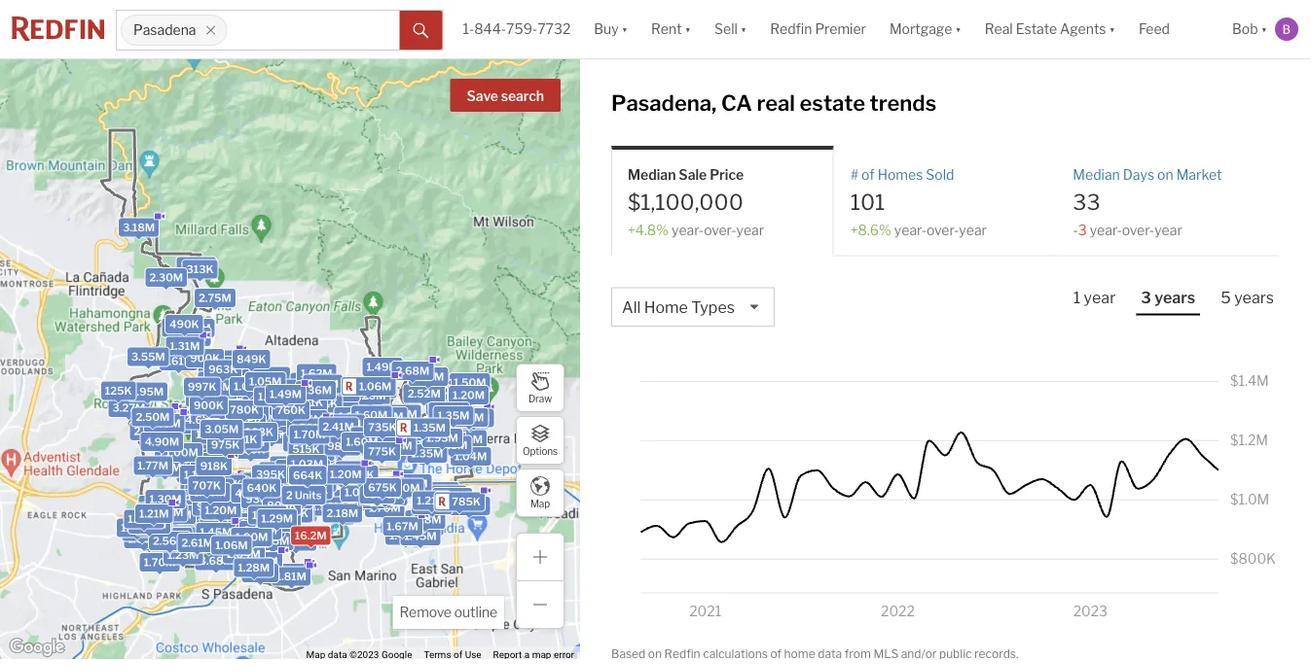 Task type: vqa. For each thing, say whether or not it's contained in the screenshot.
'user photo'
yes



Task type: describe. For each thing, give the bounding box(es) containing it.
5 years
[[1221, 289, 1274, 308]]

3.27m
[[112, 402, 145, 415]]

2.78m
[[183, 461, 216, 474]]

1 3.55m from the left
[[131, 351, 165, 364]]

3 years
[[1141, 289, 1196, 308]]

1.20m up 685k
[[197, 497, 230, 510]]

2.52m
[[408, 388, 441, 400]]

median for $1,100,000
[[628, 166, 676, 183]]

999k
[[301, 446, 331, 459]]

1.15m down 811k
[[293, 413, 324, 426]]

3 inside median days on market 33 -3 year-over-year
[[1078, 222, 1087, 239]]

1.56m
[[458, 412, 490, 425]]

925k down 1.13m
[[255, 423, 284, 435]]

590k
[[230, 409, 260, 422]]

1.42m
[[408, 521, 440, 534]]

year inside median sale price $1,100,000 +4.8% year-over-year
[[736, 222, 764, 239]]

options
[[523, 446, 558, 458]]

1.20m down 1.83m
[[126, 526, 158, 539]]

2 3.55m from the left
[[132, 351, 165, 364]]

820k
[[240, 528, 269, 541]]

0 vertical spatial 4 units
[[268, 479, 304, 492]]

all home types
[[622, 298, 735, 317]]

770k
[[238, 418, 266, 430]]

1 vertical spatial 980k
[[280, 505, 310, 517]]

buy
[[594, 21, 619, 37]]

homes
[[878, 166, 923, 183]]

0 horizontal spatial 1.01m
[[190, 392, 221, 404]]

1 vertical spatial 1.93m
[[194, 486, 226, 499]]

2.56m
[[153, 535, 187, 548]]

748k
[[139, 520, 168, 533]]

0 vertical spatial 990k
[[270, 389, 300, 401]]

1.02m
[[338, 469, 370, 482]]

1.20m up 1.34m
[[354, 390, 386, 402]]

1.60m down 1.85m
[[346, 436, 378, 449]]

rent ▾ button
[[640, 0, 703, 58]]

0 horizontal spatial 2.04m
[[227, 549, 261, 561]]

1.06m down 2.08m
[[128, 534, 161, 546]]

0 horizontal spatial 963k
[[208, 364, 238, 376]]

4.62m
[[185, 414, 219, 427]]

1 vertical spatial 4
[[274, 503, 281, 516]]

4.90m
[[145, 436, 179, 449]]

0 vertical spatial 865k
[[236, 444, 265, 456]]

sell ▾ button
[[715, 0, 747, 58]]

estate
[[1016, 21, 1057, 37]]

year- inside median days on market 33 -3 year-over-year
[[1090, 222, 1122, 239]]

real estate agents ▾ button
[[973, 0, 1127, 58]]

year inside median days on market 33 -3 year-over-year
[[1155, 222, 1182, 239]]

1 horizontal spatial 3.05m
[[205, 424, 239, 436]]

0 horizontal spatial 2.50m
[[136, 411, 170, 424]]

491k
[[229, 408, 257, 421]]

7.80m
[[157, 418, 191, 431]]

1.60m down 1.24m
[[413, 425, 446, 438]]

1.24m
[[441, 410, 472, 422]]

1.20m up 1.61m at the bottom of page
[[179, 322, 211, 335]]

949k
[[195, 457, 224, 469]]

submit search image
[[413, 23, 429, 39]]

645k
[[237, 533, 266, 545]]

0 vertical spatial 1.39m
[[294, 376, 327, 389]]

median sale price $1,100,000 +4.8% year-over-year
[[628, 166, 764, 239]]

759-
[[506, 21, 538, 37]]

0 horizontal spatial 1.47m
[[293, 418, 324, 430]]

1.85m
[[329, 418, 361, 431]]

788k
[[252, 501, 281, 514]]

925k up 750k
[[279, 493, 308, 506]]

year- inside # of homes sold 101 +8.6% year-over-year
[[894, 222, 927, 239]]

▾ for sell ▾
[[741, 21, 747, 37]]

1 horizontal spatial 3.68m
[[452, 500, 486, 513]]

785k
[[452, 496, 481, 509]]

983k
[[213, 364, 242, 377]]

buy ▾ button
[[594, 0, 628, 58]]

0 horizontal spatial 1.16m
[[184, 469, 214, 482]]

2.25m
[[197, 480, 230, 493]]

1-
[[463, 21, 474, 37]]

sell
[[715, 21, 738, 37]]

2.03m
[[292, 463, 326, 476]]

2.51m
[[278, 488, 310, 500]]

1.30m down 1.48m
[[433, 406, 465, 419]]

1.60m down 1.08m
[[355, 409, 388, 422]]

all
[[622, 298, 641, 317]]

0 vertical spatial 800k
[[455, 414, 485, 427]]

0 horizontal spatial 1.38m
[[121, 522, 153, 535]]

1 vertical spatial 3.68m
[[199, 555, 233, 568]]

2.19m
[[451, 434, 483, 446]]

811k
[[297, 396, 323, 409]]

0 horizontal spatial 2.55m
[[186, 466, 220, 479]]

1 vertical spatial 910k
[[197, 501, 225, 514]]

313k
[[186, 263, 214, 276]]

1.35m down 1.63m
[[414, 422, 446, 434]]

1 horizontal spatial 1.50m
[[454, 377, 486, 389]]

1.04m down 710k
[[200, 381, 232, 394]]

over- inside median days on market 33 -3 year-over-year
[[1122, 222, 1155, 239]]

0 vertical spatial 2.18m
[[436, 440, 468, 452]]

997k
[[188, 381, 217, 394]]

780k
[[230, 404, 259, 416]]

5 ▾ from the left
[[1109, 21, 1116, 37]]

9 units
[[244, 475, 280, 488]]

0 horizontal spatial 1.50m
[[128, 514, 160, 526]]

450k
[[237, 532, 267, 545]]

1.35m up '1.25m'
[[268, 380, 300, 393]]

2 horizontal spatial 2.50m
[[246, 477, 280, 489]]

1 vertical spatial 4.50m
[[157, 529, 191, 542]]

+8.6%
[[850, 222, 891, 239]]

1 vertical spatial 775k
[[368, 446, 396, 459]]

1.06m up 760k
[[258, 391, 291, 403]]

1.15m up 1.09m
[[340, 465, 370, 478]]

925k down 1.14m
[[427, 441, 455, 453]]

1.30m up 1.23m
[[156, 531, 188, 544]]

1.61m
[[163, 355, 194, 368]]

1 horizontal spatial 1.47m
[[436, 492, 468, 504]]

3 up 2.85m
[[191, 481, 198, 493]]

2 vertical spatial 900k
[[239, 522, 269, 534]]

3.59m
[[179, 504, 213, 516]]

975k
[[211, 439, 240, 452]]

0 vertical spatial 675k
[[233, 418, 262, 431]]

1.30m down 811k
[[292, 412, 325, 425]]

0 horizontal spatial 1.21m
[[139, 508, 169, 521]]

save search
[[467, 88, 544, 105]]

2.96m
[[279, 536, 313, 549]]

▾ for rent ▾
[[685, 21, 691, 37]]

1 vertical spatial 2.55m
[[263, 517, 297, 530]]

1.15m up 2.19m
[[454, 412, 484, 424]]

0 vertical spatial 900k
[[190, 352, 220, 365]]

0 horizontal spatial 1.32m
[[197, 441, 229, 453]]

# of homes sold 101 +8.6% year-over-year
[[850, 166, 987, 239]]

1.46m
[[338, 494, 371, 506]]

rent ▾ button
[[651, 0, 691, 58]]

real estate agents ▾ link
[[985, 0, 1116, 58]]

0 vertical spatial 2.04m
[[347, 439, 381, 452]]

user photo image
[[1275, 18, 1299, 41]]

1.60m down 1.74m
[[136, 515, 168, 527]]

estate
[[800, 90, 865, 116]]

0 vertical spatial 3 units
[[263, 466, 299, 478]]

3 years button
[[1136, 288, 1200, 316]]

1.15m up 1.42m
[[433, 489, 463, 502]]

1.20m up 945k
[[205, 505, 237, 518]]

1 vertical spatial 800k
[[257, 429, 287, 441]]

591k
[[230, 434, 257, 446]]

▾ for bob ▾
[[1261, 21, 1267, 37]]

1 vertical spatial 900k
[[194, 400, 224, 412]]

1.15m down 1.14m
[[409, 440, 439, 452]]

0 vertical spatial 950k
[[414, 441, 444, 453]]

1.25m
[[280, 399, 312, 412]]

1.35m down 1.48m
[[438, 410, 470, 422]]

market
[[1177, 166, 1222, 183]]

3.20m
[[158, 509, 192, 522]]

1.83m
[[140, 507, 172, 519]]

0 vertical spatial 1.49m
[[367, 361, 399, 374]]

options button
[[516, 417, 565, 465]]

median days on market 33 -3 year-over-year
[[1073, 166, 1222, 239]]

1 vertical spatial 3 units
[[191, 481, 227, 493]]

1 vertical spatial 990k
[[252, 495, 282, 507]]

median for 33
[[1073, 166, 1120, 183]]

1 horizontal spatial 1.32m
[[407, 435, 438, 448]]

year- inside median sale price $1,100,000 +4.8% year-over-year
[[672, 222, 704, 239]]

3.95m
[[267, 535, 301, 547]]

945k
[[215, 527, 245, 540]]

125k
[[105, 385, 132, 397]]

years for 5 years
[[1234, 289, 1274, 308]]

feed
[[1139, 21, 1170, 37]]

map
[[530, 499, 550, 510]]

412k
[[303, 448, 330, 461]]

0 horizontal spatial 1.55m
[[249, 417, 281, 430]]

580k
[[287, 467, 317, 480]]

0 vertical spatial 1.53m
[[247, 411, 279, 423]]

1 horizontal spatial 2.50m
[[196, 482, 230, 495]]

2.58m
[[138, 412, 172, 424]]

redfin premier button
[[759, 0, 878, 58]]

2.30m
[[149, 272, 183, 284]]

0 horizontal spatial 1.49m
[[269, 388, 302, 401]]

1.20m up 1.09m
[[330, 469, 362, 481]]

price
[[710, 166, 744, 183]]

draw
[[529, 394, 552, 405]]

real
[[757, 90, 795, 116]]

490k
[[169, 319, 199, 331]]

1.15m up 1.61m at the bottom of page
[[176, 327, 206, 339]]

2.61m
[[181, 537, 213, 550]]

trends
[[870, 90, 937, 116]]

1.20m up '2.25m'
[[180, 467, 213, 480]]

3.98m
[[159, 453, 193, 466]]

year inside # of homes sold 101 +8.6% year-over-year
[[959, 222, 987, 239]]

1.06m down 945k
[[215, 540, 248, 552]]

search
[[501, 88, 544, 105]]

0 horizontal spatial 1.43m
[[130, 520, 162, 532]]

over- inside median sale price $1,100,000 +4.8% year-over-year
[[704, 222, 736, 239]]

1 vertical spatial 1.95m
[[355, 431, 387, 443]]



Task type: locate. For each thing, give the bounding box(es) containing it.
3.05m up 1.23m
[[168, 531, 202, 544]]

3 ▾ from the left
[[741, 21, 747, 37]]

918k
[[200, 461, 228, 473]]

1.06m up 1.85m
[[359, 380, 392, 393]]

2 horizontal spatial over-
[[1122, 222, 1155, 239]]

years right 5
[[1234, 289, 1274, 308]]

google image
[[5, 636, 69, 661]]

1.53m down 2.20m
[[247, 411, 279, 423]]

years inside button
[[1155, 289, 1196, 308]]

1.45m
[[200, 526, 232, 539], [404, 530, 437, 543], [193, 538, 225, 551]]

2.55m down 625k
[[263, 517, 297, 530]]

775k up 704k
[[368, 446, 396, 459]]

1.34m
[[323, 405, 355, 418]]

1.55m down 1.13m
[[249, 417, 281, 430]]

redfin premier
[[770, 21, 866, 37]]

1.95m right 2.41m
[[355, 431, 387, 443]]

1 horizontal spatial year-
[[894, 222, 927, 239]]

1.37m up 2.00m
[[338, 411, 370, 423]]

1 horizontal spatial 2.55m
[[263, 517, 297, 530]]

2.68m
[[396, 365, 430, 378]]

2.18m down 1.46m
[[326, 507, 358, 520]]

over-
[[704, 222, 736, 239], [927, 222, 959, 239], [1122, 222, 1155, 239]]

rent ▾
[[651, 21, 691, 37]]

▾ right bob
[[1261, 21, 1267, 37]]

0 vertical spatial 980k
[[327, 440, 357, 453]]

▾
[[622, 21, 628, 37], [685, 21, 691, 37], [741, 21, 747, 37], [955, 21, 962, 37], [1109, 21, 1116, 37], [1261, 21, 1267, 37]]

remove pasadena image
[[205, 24, 217, 36]]

over- down $1,100,000
[[704, 222, 736, 239]]

0 vertical spatial 1.37m
[[413, 371, 444, 384]]

over- inside # of homes sold 101 +8.6% year-over-year
[[927, 222, 959, 239]]

2.75m
[[199, 292, 231, 305], [257, 535, 289, 548]]

3 down 33 at right top
[[1078, 222, 1087, 239]]

0 horizontal spatial 950k
[[363, 479, 393, 492]]

1.20m
[[179, 322, 211, 335], [453, 389, 485, 402], [354, 390, 386, 402], [180, 467, 213, 480], [330, 469, 362, 481], [389, 483, 421, 495], [197, 497, 230, 510], [205, 505, 237, 518], [126, 526, 158, 539]]

1
[[1073, 289, 1081, 308]]

865k
[[236, 444, 265, 456], [309, 457, 338, 470]]

1 horizontal spatial median
[[1073, 166, 1120, 183]]

888k
[[217, 480, 246, 493]]

bob
[[1232, 21, 1258, 37]]

3.70m
[[271, 567, 304, 580]]

1.43m down 1.83m
[[130, 520, 162, 532]]

0 vertical spatial 1.43m
[[233, 406, 265, 419]]

1 vertical spatial 938k
[[245, 494, 275, 506]]

3.18m
[[123, 221, 155, 234], [409, 514, 442, 527]]

1.30m up 1.96m
[[149, 493, 182, 506]]

▾ right sell
[[741, 21, 747, 37]]

861k
[[217, 531, 245, 544]]

1 vertical spatial 1.37m
[[338, 411, 370, 423]]

1 horizontal spatial 1.01m
[[265, 383, 296, 396]]

0 horizontal spatial 1.77m
[[138, 460, 168, 472]]

1.04m down 770k at the bottom left
[[232, 436, 265, 449]]

1.01m up the 4.62m
[[190, 392, 221, 404]]

0 horizontal spatial 1.93m
[[194, 486, 226, 499]]

0 horizontal spatial years
[[1155, 289, 1196, 308]]

1.47m up 790k
[[293, 418, 324, 430]]

0 vertical spatial 963k
[[208, 364, 238, 376]]

1.49m up 760k
[[269, 388, 302, 401]]

1.49m up 1.08m
[[367, 361, 399, 374]]

units
[[373, 422, 400, 435], [283, 460, 310, 473], [272, 466, 299, 478], [254, 475, 280, 488], [211, 479, 238, 491], [373, 479, 400, 492], [277, 479, 304, 492], [268, 481, 295, 493], [200, 481, 227, 493], [251, 485, 278, 498], [254, 488, 281, 500], [295, 490, 322, 502], [253, 491, 280, 503], [284, 503, 310, 516], [286, 507, 313, 519], [241, 517, 268, 530]]

910k
[[196, 411, 224, 424], [197, 501, 225, 514]]

1 vertical spatial 1.49m
[[269, 388, 302, 401]]

0 horizontal spatial 640k
[[247, 483, 277, 495]]

0 vertical spatial 4.50m
[[276, 400, 311, 413]]

3 inside 3 years button
[[1141, 289, 1151, 308]]

1.37m up 2.52m
[[413, 371, 444, 384]]

0 horizontal spatial over-
[[704, 222, 736, 239]]

1.32m up '949k'
[[197, 441, 229, 453]]

1 vertical spatial 950k
[[363, 479, 393, 492]]

1 vertical spatial 1.39m
[[269, 416, 301, 428]]

790k
[[299, 434, 328, 447]]

2 median from the left
[[1073, 166, 1120, 183]]

#
[[850, 166, 859, 183]]

1 vertical spatial 1.38m
[[121, 522, 153, 535]]

1 horizontal spatial 1.93m
[[426, 432, 458, 445]]

1.35m down 1.14m
[[411, 448, 443, 461]]

0 horizontal spatial 2.75m
[[199, 292, 231, 305]]

1.38m down 1.83m
[[121, 522, 153, 535]]

1 horizontal spatial 775k
[[368, 446, 396, 459]]

16.2m
[[295, 530, 327, 542]]

775k up 1.61m at the bottom of page
[[179, 331, 207, 344]]

710k
[[202, 368, 229, 381]]

1 year- from the left
[[672, 222, 704, 239]]

760k
[[277, 404, 306, 417]]

1 horizontal spatial 1.53m
[[247, 411, 279, 423]]

year- down $1,100,000
[[672, 222, 704, 239]]

1 vertical spatial 1.50m
[[128, 514, 160, 526]]

0 vertical spatial 1.55m
[[249, 417, 281, 430]]

years for 3 years
[[1155, 289, 1196, 308]]

1 vertical spatial 963k
[[244, 426, 273, 439]]

1.81m
[[276, 571, 307, 584]]

years left 5
[[1155, 289, 1196, 308]]

median
[[628, 166, 676, 183], [1073, 166, 1120, 183]]

650k
[[258, 499, 288, 512]]

0 horizontal spatial 3.05m
[[168, 531, 202, 544]]

1 years from the left
[[1155, 289, 1196, 308]]

2.00m
[[358, 436, 392, 449]]

849k
[[237, 353, 266, 366]]

3.18m down 895k
[[409, 514, 442, 527]]

+4.8%
[[628, 222, 669, 239]]

925k down '1.25m'
[[283, 412, 312, 425]]

ca
[[721, 90, 752, 116]]

1.55m
[[249, 417, 281, 430], [396, 478, 428, 490]]

1.06m up 700k
[[328, 425, 360, 438]]

1 vertical spatial 1.77m
[[138, 460, 168, 472]]

2 year- from the left
[[894, 222, 927, 239]]

2 horizontal spatial year-
[[1090, 222, 1122, 239]]

1.20m up 555k
[[453, 389, 485, 402]]

9
[[244, 475, 251, 488]]

2.55m up 707k
[[186, 466, 220, 479]]

0 horizontal spatial 1.95m
[[131, 386, 164, 398]]

5.80m
[[156, 417, 191, 430]]

1 horizontal spatial 1.16m
[[326, 387, 356, 399]]

1 horizontal spatial 4.50m
[[276, 400, 311, 413]]

1.77m down 4.90m
[[138, 460, 168, 472]]

0 vertical spatial 4
[[268, 479, 275, 492]]

675k
[[233, 418, 262, 431], [368, 482, 397, 494]]

1.04m
[[200, 381, 232, 394], [385, 408, 417, 421], [232, 436, 265, 449], [454, 451, 487, 463]]

3 over- from the left
[[1122, 222, 1155, 239]]

963k down 590k
[[244, 426, 273, 439]]

1 horizontal spatial 2.75m
[[257, 535, 289, 548]]

1 horizontal spatial 3 units
[[263, 466, 299, 478]]

1.77m down 811k
[[299, 412, 330, 424]]

0 vertical spatial 3.18m
[[123, 221, 155, 234]]

1 median from the left
[[628, 166, 676, 183]]

3.05m
[[205, 424, 239, 436], [168, 531, 202, 544]]

1.15m down 1.13m
[[254, 422, 284, 435]]

3.85m
[[289, 465, 323, 478]]

3.68m
[[452, 500, 486, 513], [199, 555, 233, 568]]

1 vertical spatial 865k
[[309, 457, 338, 470]]

bob ▾
[[1232, 21, 1267, 37]]

1 horizontal spatial 1.55m
[[396, 478, 428, 490]]

0 vertical spatial 1.38m
[[200, 502, 232, 515]]

101
[[850, 189, 885, 216]]

0 vertical spatial 1.95m
[[131, 386, 164, 398]]

1.37m
[[413, 371, 444, 384], [338, 411, 370, 423]]

1.35m
[[268, 380, 300, 393], [438, 410, 470, 422], [414, 422, 446, 434], [411, 448, 443, 461]]

1.67m
[[387, 521, 418, 534]]

950k
[[414, 441, 444, 453], [363, 479, 393, 492]]

1.39m down 1.13m
[[269, 416, 301, 428]]

6 ▾ from the left
[[1261, 21, 1267, 37]]

0 vertical spatial 910k
[[196, 411, 224, 424]]

None search field
[[227, 11, 400, 50]]

1 vertical spatial 1.16m
[[184, 469, 214, 482]]

of
[[862, 166, 875, 183]]

4.50m down 3.20m on the bottom left
[[157, 529, 191, 542]]

3 year- from the left
[[1090, 222, 1122, 239]]

2.50m
[[136, 411, 170, 424], [246, 477, 280, 489], [196, 482, 230, 495]]

7732
[[537, 21, 571, 37]]

963k up the 845k
[[208, 364, 238, 376]]

1.74m
[[143, 499, 174, 512]]

1 horizontal spatial 1.95m
[[355, 431, 387, 443]]

0 vertical spatial 1.16m
[[326, 387, 356, 399]]

0 horizontal spatial 675k
[[233, 418, 262, 431]]

2 over- from the left
[[927, 222, 959, 239]]

963k
[[208, 364, 238, 376], [244, 426, 273, 439]]

draw button
[[516, 364, 565, 413]]

0 horizontal spatial 1.37m
[[338, 411, 370, 423]]

1 horizontal spatial 1.21m
[[417, 495, 447, 508]]

types
[[691, 298, 735, 317]]

1.38m down '2.25m'
[[200, 502, 232, 515]]

1.47m up 1.42m
[[436, 492, 468, 504]]

1 horizontal spatial 2.04m
[[347, 439, 381, 452]]

mortgage
[[890, 21, 952, 37]]

3.68m down 2.61m
[[199, 555, 233, 568]]

year- right -
[[1090, 222, 1122, 239]]

800k
[[455, 414, 485, 427], [257, 429, 287, 441]]

4 ▾ from the left
[[955, 21, 962, 37]]

1 ▾ from the left
[[622, 21, 628, 37]]

1.93m down 1.24m
[[426, 432, 458, 445]]

0 horizontal spatial 3 units
[[191, 481, 227, 493]]

map region
[[0, 0, 808, 661]]

707k
[[192, 480, 221, 492]]

▾ right rent
[[685, 21, 691, 37]]

1 vertical spatial 2.18m
[[326, 507, 358, 520]]

year- right the +8.6%
[[894, 222, 927, 239]]

1.68m
[[284, 386, 317, 399]]

1.04m down 2.19m
[[454, 451, 487, 463]]

1 vertical spatial 4 units
[[274, 503, 310, 516]]

1.77m
[[299, 412, 330, 424], [138, 460, 168, 472]]

1.43m down 2.20m
[[233, 406, 265, 419]]

910k down 915k
[[196, 411, 224, 424]]

1.60m up 2.88m
[[285, 377, 317, 389]]

1.50m down 1.74m
[[128, 514, 160, 526]]

3 units up 4.20m
[[263, 466, 299, 478]]

1 horizontal spatial 1.77m
[[299, 412, 330, 424]]

1.84m
[[380, 440, 412, 453]]

▾ right buy
[[622, 21, 628, 37]]

1 vertical spatial 2.75m
[[257, 535, 289, 548]]

0 vertical spatial 2.75m
[[199, 292, 231, 305]]

home
[[644, 298, 688, 317]]

median inside median sale price $1,100,000 +4.8% year-over-year
[[628, 166, 676, 183]]

800k up 2.19m
[[455, 414, 485, 427]]

median inside median days on market 33 -3 year-over-year
[[1073, 166, 1120, 183]]

years inside button
[[1234, 289, 1274, 308]]

4 units
[[268, 479, 304, 492], [274, 503, 310, 516]]

0 horizontal spatial 1.53m
[[184, 477, 216, 489]]

0 horizontal spatial 775k
[[179, 331, 207, 344]]

median left sale
[[628, 166, 676, 183]]

1 over- from the left
[[704, 222, 736, 239]]

2.18m down 1.24m
[[436, 440, 468, 452]]

4.50m down 1.68m on the bottom
[[276, 400, 311, 413]]

1-844-759-7732
[[463, 21, 571, 37]]

▾ right agents
[[1109, 21, 1116, 37]]

3 units up 2.85m
[[191, 481, 227, 493]]

0 vertical spatial 3.68m
[[452, 500, 486, 513]]

842k
[[309, 398, 338, 410]]

1.49m
[[367, 361, 399, 374], [269, 388, 302, 401]]

0 vertical spatial 775k
[[179, 331, 207, 344]]

1.08m
[[360, 383, 393, 396]]

1 horizontal spatial 1.38m
[[200, 502, 232, 515]]

1 horizontal spatial 938k
[[291, 444, 321, 457]]

1 horizontal spatial 3.18m
[[409, 514, 442, 527]]

980k down 2.41m
[[327, 440, 357, 453]]

dialog
[[966, 373, 989, 385]]

704k
[[345, 469, 374, 482]]

980k down 2.51m
[[280, 505, 310, 517]]

1.55m right 903k
[[396, 478, 428, 490]]

1 horizontal spatial 865k
[[309, 457, 338, 470]]

pasadena,
[[611, 90, 717, 116]]

0 horizontal spatial 980k
[[280, 505, 310, 517]]

2 ▾ from the left
[[685, 21, 691, 37]]

752k
[[287, 436, 316, 449]]

700k
[[322, 440, 352, 452]]

0 horizontal spatial 865k
[[236, 444, 265, 456]]

12.5m
[[301, 477, 333, 490]]

real estate agents ▾
[[985, 21, 1116, 37]]

premier
[[815, 21, 866, 37]]

▾ for mortgage ▾
[[955, 21, 962, 37]]

1 vertical spatial 2.04m
[[227, 549, 261, 561]]

0 vertical spatial 1.93m
[[426, 432, 458, 445]]

3.05m up 975k
[[205, 424, 239, 436]]

33
[[1073, 189, 1100, 216]]

1.60m down 895k
[[416, 500, 448, 512]]

1.04m up 1.14m
[[385, 408, 417, 421]]

pasadena
[[133, 22, 196, 38]]

1 horizontal spatial 675k
[[368, 482, 397, 494]]

2.80m
[[134, 425, 168, 438]]

2 years from the left
[[1234, 289, 1274, 308]]

over- down sold in the right top of the page
[[927, 222, 959, 239]]

map button
[[516, 469, 565, 518]]

0 horizontal spatial 938k
[[245, 494, 275, 506]]

1 horizontal spatial 2.18m
[[436, 440, 468, 452]]

2.04m down 645k
[[227, 549, 261, 561]]

1.32m left 2.19m
[[407, 435, 438, 448]]

747k
[[242, 488, 270, 500]]

▾ for buy ▾
[[622, 21, 628, 37]]

2 units
[[364, 422, 400, 435], [274, 460, 310, 473], [202, 479, 238, 491], [364, 479, 400, 492], [259, 481, 295, 493], [242, 485, 278, 498], [245, 488, 281, 500], [286, 490, 322, 502], [244, 491, 280, 503], [277, 507, 313, 519], [232, 517, 268, 530]]

800k down 1.13m
[[257, 429, 287, 441]]

year inside button
[[1084, 289, 1116, 308]]

1.38m
[[200, 502, 232, 515], [121, 522, 153, 535]]

3.18m up the 2.30m
[[123, 221, 155, 234]]

1.48m
[[451, 387, 484, 399]]

1 horizontal spatial 640k
[[359, 493, 389, 506]]

3 right 1 year at the right of page
[[1141, 289, 1151, 308]]

1.53m down 2.78m
[[184, 477, 216, 489]]

3 up 1.78m
[[263, 466, 270, 478]]

0 vertical spatial 3.05m
[[205, 424, 239, 436]]

1 horizontal spatial years
[[1234, 289, 1274, 308]]

5
[[1221, 289, 1231, 308]]

1.58m
[[291, 422, 323, 435]]

3 units
[[263, 466, 299, 478], [191, 481, 227, 493]]

2.41m
[[323, 421, 354, 434]]

1 horizontal spatial over-
[[927, 222, 959, 239]]

1.20m right 610k
[[389, 483, 421, 495]]

990k
[[270, 389, 300, 401], [252, 495, 282, 507]]



